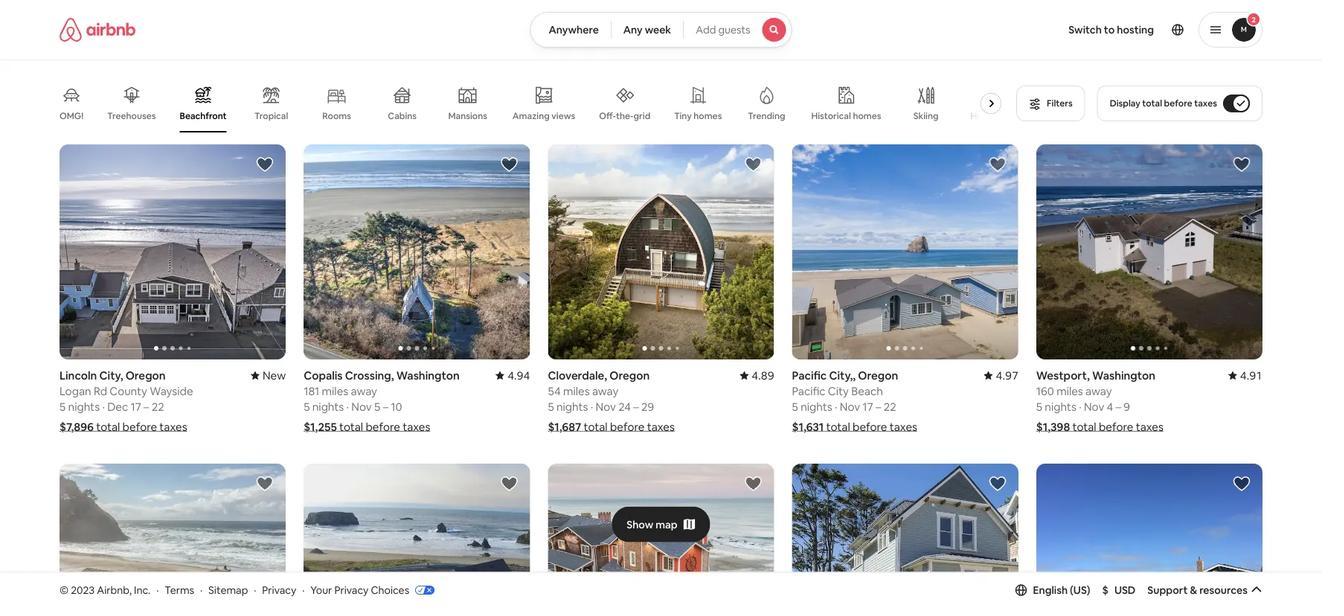 Task type: locate. For each thing, give the bounding box(es) containing it.
0 horizontal spatial washington
[[396, 368, 460, 383]]

before inside the westport, washington 160 miles away 5 nights · nov 4 – 9 $1,398 total before taxes
[[1099, 419, 1134, 434]]

skiing
[[914, 110, 939, 122]]

5 5 from the left
[[792, 399, 799, 414]]

total right $1,398
[[1073, 419, 1097, 434]]

$7,896
[[60, 419, 94, 434]]

before down 10
[[366, 419, 400, 434]]

– right 24
[[634, 399, 639, 414]]

before inside cloverdale, oregon 54 miles away 5 nights · nov 24 – 29 $1,687 total before taxes
[[610, 419, 645, 434]]

add to wishlist: cannon beach, oregon image
[[1233, 475, 1251, 493]]

0 vertical spatial add to wishlist: lincoln city, oregon image
[[256, 156, 274, 173]]

1 horizontal spatial 17
[[863, 399, 874, 414]]

none search field containing anywhere
[[530, 12, 792, 48]]

nights up $1,398
[[1045, 399, 1077, 414]]

$1,631
[[792, 419, 824, 434]]

17 down "county"
[[131, 399, 141, 414]]

away for westport,
[[1086, 384, 1112, 398]]

3 oregon from the left
[[858, 368, 899, 383]]

washington inside the westport, washington 160 miles away 5 nights · nov 4 – 9 $1,398 total before taxes
[[1093, 368, 1156, 383]]

©
[[60, 583, 69, 597]]

miles down copalis
[[322, 384, 348, 398]]

10
[[391, 399, 402, 414]]

miles
[[563, 384, 590, 398], [322, 384, 348, 398], [1057, 384, 1084, 398]]

oregon inside lincoln city, oregon logan rd county wayside 5 nights · dec 17 – 22 $7,896 total before taxes
[[126, 368, 166, 383]]

privacy right your
[[335, 583, 369, 597]]

5
[[60, 399, 66, 414], [548, 399, 554, 414], [304, 399, 310, 414], [374, 399, 380, 414], [792, 399, 799, 414], [1037, 399, 1043, 414]]

away inside the westport, washington 160 miles away 5 nights · nov 4 – 9 $1,398 total before taxes
[[1086, 384, 1112, 398]]

nights up $1,687
[[557, 399, 588, 414]]

miles down westport,
[[1057, 384, 1084, 398]]

2 away from the left
[[351, 384, 377, 398]]

switch to hosting
[[1069, 23, 1154, 36]]

nov down city
[[840, 399, 860, 414]]

3 – from the left
[[383, 399, 389, 414]]

0 horizontal spatial homes
[[694, 110, 722, 122]]

usd
[[1115, 583, 1136, 597]]

17
[[131, 399, 141, 414], [863, 399, 874, 414]]

3 away from the left
[[1086, 384, 1112, 398]]

total right $1,255
[[339, 419, 363, 434]]

anywhere
[[549, 23, 599, 36]]

– left 10
[[383, 399, 389, 414]]

· left your
[[302, 583, 305, 597]]

1 away from the left
[[592, 384, 619, 398]]

17 inside lincoln city, oregon logan rd county wayside 5 nights · dec 17 – 22 $7,896 total before taxes
[[131, 399, 141, 414]]

before right display
[[1165, 98, 1193, 109]]

group containing amazing views
[[60, 74, 1022, 132]]

display total before taxes
[[1110, 98, 1218, 109]]

beachfront
[[180, 110, 227, 122]]

2 5 from the left
[[548, 399, 554, 414]]

· down city
[[835, 399, 838, 414]]

4 5 from the left
[[374, 399, 380, 414]]

any
[[624, 23, 643, 36]]

None search field
[[530, 12, 792, 48]]

westport, washington 160 miles away 5 nights · nov 4 – 9 $1,398 total before taxes
[[1037, 368, 1164, 434]]

support
[[1148, 583, 1188, 597]]

lincoln
[[60, 368, 97, 383]]

5 inside lincoln city, oregon logan rd county wayside 5 nights · dec 17 – 22 $7,896 total before taxes
[[60, 399, 66, 414]]

oregon up beach
[[858, 368, 899, 383]]

support & resources button
[[1148, 583, 1263, 597]]

any week
[[624, 23, 672, 36]]

filters
[[1047, 98, 1073, 109]]

any week button
[[611, 12, 684, 48]]

pacific
[[792, 368, 827, 383], [792, 384, 826, 398]]

guests
[[719, 23, 751, 36]]

before down 24
[[610, 419, 645, 434]]

22 inside lincoln city, oregon logan rd county wayside 5 nights · dec 17 – 22 $7,896 total before taxes
[[152, 399, 164, 414]]

homes for historical homes
[[853, 110, 882, 122]]

nights inside pacific city,, oregon pacific city beach 5 nights · nov 17 – 22 $1,631 total before taxes
[[801, 399, 833, 414]]

oregon up 24
[[610, 368, 650, 383]]

nov inside the copalis crossing, washington 181 miles away 5 nights · nov 5 – 10 $1,255 total before taxes
[[352, 399, 372, 414]]

22 inside pacific city,, oregon pacific city beach 5 nights · nov 17 – 22 $1,631 total before taxes
[[884, 399, 897, 414]]

total right display
[[1143, 98, 1163, 109]]

taxes inside the copalis crossing, washington 181 miles away 5 nights · nov 5 – 10 $1,255 total before taxes
[[403, 419, 430, 434]]

nights up $1,631
[[801, 399, 833, 414]]

sitemap link
[[208, 583, 248, 597]]

24
[[619, 399, 631, 414]]

nov down crossing,
[[352, 399, 372, 414]]

5 down the 181
[[304, 399, 310, 414]]

5 nights from the left
[[1045, 399, 1077, 414]]

2 horizontal spatial miles
[[1057, 384, 1084, 398]]

group
[[60, 74, 1022, 132], [60, 144, 286, 359], [304, 144, 530, 359], [548, 144, 775, 359], [792, 144, 1019, 359], [1037, 144, 1263, 359], [60, 464, 286, 608], [304, 464, 530, 608], [548, 464, 775, 608], [792, 464, 1019, 608], [1037, 464, 1263, 608]]

1 horizontal spatial miles
[[563, 384, 590, 398]]

logan
[[60, 384, 91, 398]]

english (us)
[[1033, 583, 1091, 597]]

–
[[144, 399, 149, 414], [634, 399, 639, 414], [383, 399, 389, 414], [876, 399, 882, 414], [1116, 399, 1122, 414]]

1 – from the left
[[144, 399, 149, 414]]

total right $1,631
[[827, 419, 851, 434]]

before down dec
[[123, 419, 157, 434]]

3 miles from the left
[[1057, 384, 1084, 398]]

away up 24
[[592, 384, 619, 398]]

· inside the copalis crossing, washington 181 miles away 5 nights · nov 5 – 10 $1,255 total before taxes
[[347, 399, 349, 414]]

before down beach
[[853, 419, 888, 434]]

wayside
[[150, 384, 193, 398]]

washington inside the copalis crossing, washington 181 miles away 5 nights · nov 5 – 10 $1,255 total before taxes
[[396, 368, 460, 383]]

away for cloverdale,
[[592, 384, 619, 398]]

1 horizontal spatial privacy
[[335, 583, 369, 597]]

1 nights from the left
[[68, 399, 100, 414]]

· inside lincoln city, oregon logan rd county wayside 5 nights · dec 17 – 22 $7,896 total before taxes
[[102, 399, 105, 414]]

1 washington from the left
[[396, 368, 460, 383]]

away up '4'
[[1086, 384, 1112, 398]]

historical
[[812, 110, 851, 122]]

away inside cloverdale, oregon 54 miles away 5 nights · nov 24 – 29 $1,687 total before taxes
[[592, 384, 619, 398]]

0 horizontal spatial oregon
[[126, 368, 166, 383]]

tiny homes
[[675, 110, 722, 122]]

3 nov from the left
[[840, 399, 860, 414]]

0 horizontal spatial 17
[[131, 399, 141, 414]]

show
[[627, 518, 654, 531]]

total inside the westport, washington 160 miles away 5 nights · nov 4 – 9 $1,398 total before taxes
[[1073, 419, 1097, 434]]

terms link
[[165, 583, 194, 597]]

pacific left city
[[792, 384, 826, 398]]

0 horizontal spatial miles
[[322, 384, 348, 398]]

nov
[[596, 399, 616, 414], [352, 399, 372, 414], [840, 399, 860, 414], [1084, 399, 1105, 414]]

4 nov from the left
[[1084, 399, 1105, 414]]

0 horizontal spatial 22
[[152, 399, 164, 414]]

pacific left city,, on the bottom right of the page
[[792, 368, 827, 383]]

5 left 10
[[374, 399, 380, 414]]

total inside lincoln city, oregon logan rd county wayside 5 nights · dec 17 – 22 $7,896 total before taxes
[[96, 419, 120, 434]]

0 horizontal spatial away
[[351, 384, 377, 398]]

2 horizontal spatial oregon
[[858, 368, 899, 383]]

2 horizontal spatial away
[[1086, 384, 1112, 398]]

filters button
[[1017, 86, 1086, 121]]

1 5 from the left
[[60, 399, 66, 414]]

nov inside pacific city,, oregon pacific city beach 5 nights · nov 17 – 22 $1,631 total before taxes
[[840, 399, 860, 414]]

1 miles from the left
[[563, 384, 590, 398]]

homes right 'historical'
[[853, 110, 882, 122]]

historical homes
[[812, 110, 882, 122]]

17 down beach
[[863, 399, 874, 414]]

display total before taxes button
[[1098, 86, 1263, 121]]

city,
[[99, 368, 123, 383]]

nights down logan
[[68, 399, 100, 414]]

· inside cloverdale, oregon 54 miles away 5 nights · nov 24 – 29 $1,687 total before taxes
[[591, 399, 593, 414]]

miles down cloverdale,
[[563, 384, 590, 398]]

off-the-grid
[[599, 110, 651, 122]]

new place to stay image
[[251, 368, 286, 383]]

washington up 10
[[396, 368, 460, 383]]

nov left 24
[[596, 399, 616, 414]]

2 nights from the left
[[557, 399, 588, 414]]

before
[[1165, 98, 1193, 109], [123, 419, 157, 434], [610, 419, 645, 434], [366, 419, 400, 434], [853, 419, 888, 434], [1099, 419, 1134, 434]]

nights
[[68, 399, 100, 414], [557, 399, 588, 414], [312, 399, 344, 414], [801, 399, 833, 414], [1045, 399, 1077, 414]]

6 5 from the left
[[1037, 399, 1043, 414]]

new
[[263, 368, 286, 383]]

2 17 from the left
[[863, 399, 874, 414]]

5 down logan
[[60, 399, 66, 414]]

add to wishlist: copalis crossing, washington image
[[500, 156, 518, 173]]

taxes inside pacific city,, oregon pacific city beach 5 nights · nov 17 – 22 $1,631 total before taxes
[[890, 419, 918, 434]]

1 22 from the left
[[152, 399, 164, 414]]

homes right tiny at top right
[[694, 110, 722, 122]]

away down crossing,
[[351, 384, 377, 398]]

– left 9
[[1116, 399, 1122, 414]]

terms
[[165, 583, 194, 597]]

4.89 out of 5 average rating image
[[740, 368, 775, 383]]

washington up 9
[[1093, 368, 1156, 383]]

1 17 from the left
[[131, 399, 141, 414]]

washington
[[396, 368, 460, 383], [1093, 368, 1156, 383]]

– inside the copalis crossing, washington 181 miles away 5 nights · nov 5 – 10 $1,255 total before taxes
[[383, 399, 389, 414]]

miles inside the westport, washington 160 miles away 5 nights · nov 4 – 9 $1,398 total before taxes
[[1057, 384, 1084, 398]]

29
[[642, 399, 654, 414]]

2 nov from the left
[[352, 399, 372, 414]]

4.89
[[752, 368, 775, 383]]

© 2023 airbnb, inc. ·
[[60, 583, 159, 597]]

total down dec
[[96, 419, 120, 434]]

1 pacific from the top
[[792, 368, 827, 383]]

1 horizontal spatial 22
[[884, 399, 897, 414]]

$1,687
[[548, 419, 581, 434]]

oregon up "county"
[[126, 368, 166, 383]]

beach
[[852, 384, 883, 398]]

1 vertical spatial pacific
[[792, 384, 826, 398]]

0 horizontal spatial privacy
[[262, 583, 296, 597]]

2 oregon from the left
[[610, 368, 650, 383]]

show map button
[[612, 507, 711, 542]]

away
[[592, 384, 619, 398], [351, 384, 377, 398], [1086, 384, 1112, 398]]

3 nights from the left
[[312, 399, 344, 414]]

1 horizontal spatial add to wishlist: lincoln city, oregon image
[[745, 475, 763, 493]]

before down '4'
[[1099, 419, 1134, 434]]

· right terms
[[200, 583, 203, 597]]

$
[[1103, 583, 1109, 597]]

1 horizontal spatial washington
[[1093, 368, 1156, 383]]

5 – from the left
[[1116, 399, 1122, 414]]

4.94
[[508, 368, 530, 383]]

1 oregon from the left
[[126, 368, 166, 383]]

omg!
[[60, 110, 84, 122]]

week
[[645, 23, 672, 36]]

2 22 from the left
[[884, 399, 897, 414]]

mansions
[[448, 110, 488, 122]]

oregon
[[126, 368, 166, 383], [610, 368, 650, 383], [858, 368, 899, 383]]

· down crossing,
[[347, 399, 349, 414]]

4 – from the left
[[876, 399, 882, 414]]

– down "county"
[[144, 399, 149, 414]]

· left dec
[[102, 399, 105, 414]]

miles inside cloverdale, oregon 54 miles away 5 nights · nov 24 – 29 $1,687 total before taxes
[[563, 384, 590, 398]]

2 miles from the left
[[322, 384, 348, 398]]

crossing,
[[345, 368, 394, 383]]

nov inside cloverdale, oregon 54 miles away 5 nights · nov 24 – 29 $1,687 total before taxes
[[596, 399, 616, 414]]

– down beach
[[876, 399, 882, 414]]

nov left '4'
[[1084, 399, 1105, 414]]

tropical
[[255, 110, 288, 122]]

display
[[1110, 98, 1141, 109]]

privacy left your
[[262, 583, 296, 597]]

5 up $1,631
[[792, 399, 799, 414]]

· left '4'
[[1079, 399, 1082, 414]]

total
[[1143, 98, 1163, 109], [96, 419, 120, 434], [584, 419, 608, 434], [339, 419, 363, 434], [827, 419, 851, 434], [1073, 419, 1097, 434]]

oregon inside cloverdale, oregon 54 miles away 5 nights · nov 24 – 29 $1,687 total before taxes
[[610, 368, 650, 383]]

1 horizontal spatial homes
[[853, 110, 882, 122]]

miles for 54
[[563, 384, 590, 398]]

4.94 out of 5 average rating image
[[496, 368, 530, 383]]

4.97 out of 5 average rating image
[[984, 368, 1019, 383]]

privacy
[[262, 583, 296, 597], [335, 583, 369, 597]]

add to wishlist: lincoln city, oregon image
[[256, 156, 274, 173], [745, 475, 763, 493]]

5 inside cloverdale, oregon 54 miles away 5 nights · nov 24 – 29 $1,687 total before taxes
[[548, 399, 554, 414]]

1 nov from the left
[[596, 399, 616, 414]]

· left 24
[[591, 399, 593, 414]]

4.91 out of 5 average rating image
[[1229, 368, 1263, 383]]

5 down 54
[[548, 399, 554, 414]]

1 horizontal spatial oregon
[[610, 368, 650, 383]]

nights inside lincoln city, oregon logan rd county wayside 5 nights · dec 17 – 22 $7,896 total before taxes
[[68, 399, 100, 414]]

0 vertical spatial pacific
[[792, 368, 827, 383]]

off-
[[599, 110, 616, 122]]

1 horizontal spatial away
[[592, 384, 619, 398]]

2 – from the left
[[634, 399, 639, 414]]

taxes inside cloverdale, oregon 54 miles away 5 nights · nov 24 – 29 $1,687 total before taxes
[[647, 419, 675, 434]]

nov inside the westport, washington 160 miles away 5 nights · nov 4 – 9 $1,398 total before taxes
[[1084, 399, 1105, 414]]

oregon inside pacific city,, oregon pacific city beach 5 nights · nov 17 – 22 $1,631 total before taxes
[[858, 368, 899, 383]]

5 down 160
[[1037, 399, 1043, 414]]

4 nights from the left
[[801, 399, 833, 414]]

your privacy choices
[[311, 583, 409, 597]]

– inside the westport, washington 160 miles away 5 nights · nov 4 – 9 $1,398 total before taxes
[[1116, 399, 1122, 414]]

total right $1,687
[[584, 419, 608, 434]]

nights up $1,255
[[312, 399, 344, 414]]

2 washington from the left
[[1093, 368, 1156, 383]]

2023
[[71, 583, 95, 597]]

cabins
[[388, 110, 417, 122]]



Task type: describe. For each thing, give the bounding box(es) containing it.
houseboats
[[971, 110, 1022, 122]]

add to wishlist: pacific beach, washington image
[[989, 475, 1007, 493]]

add to wishlist: pacific city,, oregon image
[[989, 156, 1007, 173]]

add to wishlist: neskowin, oregon image
[[256, 475, 274, 493]]

english
[[1033, 583, 1068, 597]]

hosting
[[1117, 23, 1154, 36]]

away inside the copalis crossing, washington 181 miles away 5 nights · nov 5 – 10 $1,255 total before taxes
[[351, 384, 377, 398]]

(us)
[[1070, 583, 1091, 597]]

dec
[[107, 399, 128, 414]]

treehouses
[[107, 110, 156, 122]]

trending
[[748, 110, 786, 122]]

your privacy choices link
[[311, 583, 435, 598]]

– inside lincoln city, oregon logan rd county wayside 5 nights · dec 17 – 22 $7,896 total before taxes
[[144, 399, 149, 414]]

anywhere button
[[530, 12, 612, 48]]

nights inside cloverdale, oregon 54 miles away 5 nights · nov 24 – 29 $1,687 total before taxes
[[557, 399, 588, 414]]

54
[[548, 384, 561, 398]]

· inside pacific city,, oregon pacific city beach 5 nights · nov 17 – 22 $1,631 total before taxes
[[835, 399, 838, 414]]

city,,
[[829, 368, 856, 383]]

taxes inside lincoln city, oregon logan rd county wayside 5 nights · dec 17 – 22 $7,896 total before taxes
[[160, 419, 187, 434]]

2 privacy from the left
[[335, 583, 369, 597]]

support & resources
[[1148, 583, 1248, 597]]

&
[[1190, 583, 1198, 597]]

add guests
[[696, 23, 751, 36]]

miles inside the copalis crossing, washington 181 miles away 5 nights · nov 5 – 10 $1,255 total before taxes
[[322, 384, 348, 398]]

to
[[1104, 23, 1115, 36]]

0 horizontal spatial add to wishlist: lincoln city, oregon image
[[256, 156, 274, 173]]

2 pacific from the top
[[792, 384, 826, 398]]

5 inside pacific city,, oregon pacific city beach 5 nights · nov 17 – 22 $1,631 total before taxes
[[792, 399, 799, 414]]

switch
[[1069, 23, 1102, 36]]

total inside pacific city,, oregon pacific city beach 5 nights · nov 17 – 22 $1,631 total before taxes
[[827, 419, 851, 434]]

airbnb,
[[97, 583, 132, 597]]

homes for tiny homes
[[694, 110, 722, 122]]

$1,398
[[1037, 419, 1070, 434]]

total inside button
[[1143, 98, 1163, 109]]

county
[[110, 384, 147, 398]]

choices
[[371, 583, 409, 597]]

grid
[[634, 110, 651, 122]]

add
[[696, 23, 716, 36]]

add to wishlist: bandon, oregon image
[[500, 475, 518, 493]]

pacific city,, oregon pacific city beach 5 nights · nov 17 – 22 $1,631 total before taxes
[[792, 368, 918, 434]]

add guests button
[[683, 12, 792, 48]]

amazing
[[513, 110, 550, 122]]

17 inside pacific city,, oregon pacific city beach 5 nights · nov 17 – 22 $1,631 total before taxes
[[863, 399, 874, 414]]

cloverdale,
[[548, 368, 607, 383]]

– inside pacific city,, oregon pacific city beach 5 nights · nov 17 – 22 $1,631 total before taxes
[[876, 399, 882, 414]]

your
[[311, 583, 332, 597]]

1 privacy from the left
[[262, 583, 296, 597]]

cloverdale, oregon 54 miles away 5 nights · nov 24 – 29 $1,687 total before taxes
[[548, 368, 675, 434]]

resources
[[1200, 583, 1248, 597]]

· left privacy link
[[254, 583, 256, 597]]

– inside cloverdale, oregon 54 miles away 5 nights · nov 24 – 29 $1,687 total before taxes
[[634, 399, 639, 414]]

the-
[[616, 110, 634, 122]]

1 vertical spatial add to wishlist: lincoln city, oregon image
[[745, 475, 763, 493]]

taxes inside the westport, washington 160 miles away 5 nights · nov 4 – 9 $1,398 total before taxes
[[1136, 419, 1164, 434]]

before inside the copalis crossing, washington 181 miles away 5 nights · nov 5 – 10 $1,255 total before taxes
[[366, 419, 400, 434]]

taxes inside button
[[1195, 98, 1218, 109]]

miles for 160
[[1057, 384, 1084, 398]]

views
[[552, 110, 576, 122]]

oregon for pacific city,, oregon
[[858, 368, 899, 383]]

add to wishlist: westport, washington image
[[1233, 156, 1251, 173]]

$ usd
[[1103, 583, 1136, 597]]

total inside cloverdale, oregon 54 miles away 5 nights · nov 24 – 29 $1,687 total before taxes
[[584, 419, 608, 434]]

before inside lincoln city, oregon logan rd county wayside 5 nights · dec 17 – 22 $7,896 total before taxes
[[123, 419, 157, 434]]

amazing views
[[513, 110, 576, 122]]

2 button
[[1199, 12, 1263, 48]]

4.97
[[996, 368, 1019, 383]]

westport,
[[1037, 368, 1090, 383]]

oregon for lincoln city, oregon
[[126, 368, 166, 383]]

9
[[1124, 399, 1131, 414]]

$1,255
[[304, 419, 337, 434]]

total inside the copalis crossing, washington 181 miles away 5 nights · nov 5 – 10 $1,255 total before taxes
[[339, 419, 363, 434]]

english (us) button
[[1016, 583, 1091, 597]]

nights inside the copalis crossing, washington 181 miles away 5 nights · nov 5 – 10 $1,255 total before taxes
[[312, 399, 344, 414]]

160
[[1037, 384, 1055, 398]]

add to wishlist: cloverdale, oregon image
[[745, 156, 763, 173]]

3 5 from the left
[[304, 399, 310, 414]]

switch to hosting link
[[1060, 14, 1163, 45]]

privacy link
[[262, 583, 296, 597]]

4
[[1107, 399, 1114, 414]]

map
[[656, 518, 678, 531]]

before inside pacific city,, oregon pacific city beach 5 nights · nov 17 – 22 $1,631 total before taxes
[[853, 419, 888, 434]]

· inside the westport, washington 160 miles away 5 nights · nov 4 – 9 $1,398 total before taxes
[[1079, 399, 1082, 414]]

181
[[304, 384, 319, 398]]

4.91
[[1241, 368, 1263, 383]]

inc.
[[134, 583, 151, 597]]

2
[[1252, 15, 1256, 24]]

5 inside the westport, washington 160 miles away 5 nights · nov 4 – 9 $1,398 total before taxes
[[1037, 399, 1043, 414]]

nights inside the westport, washington 160 miles away 5 nights · nov 4 – 9 $1,398 total before taxes
[[1045, 399, 1077, 414]]

show map
[[627, 518, 678, 531]]

copalis crossing, washington 181 miles away 5 nights · nov 5 – 10 $1,255 total before taxes
[[304, 368, 460, 434]]

sitemap
[[208, 583, 248, 597]]

tiny
[[675, 110, 692, 122]]

· right inc.
[[156, 583, 159, 597]]

rd
[[94, 384, 107, 398]]

lincoln city, oregon logan rd county wayside 5 nights · dec 17 – 22 $7,896 total before taxes
[[60, 368, 193, 434]]

rooms
[[323, 110, 351, 122]]

before inside button
[[1165, 98, 1193, 109]]

profile element
[[810, 0, 1263, 60]]

city
[[828, 384, 849, 398]]



Task type: vqa. For each thing, say whether or not it's contained in the screenshot.
City
yes



